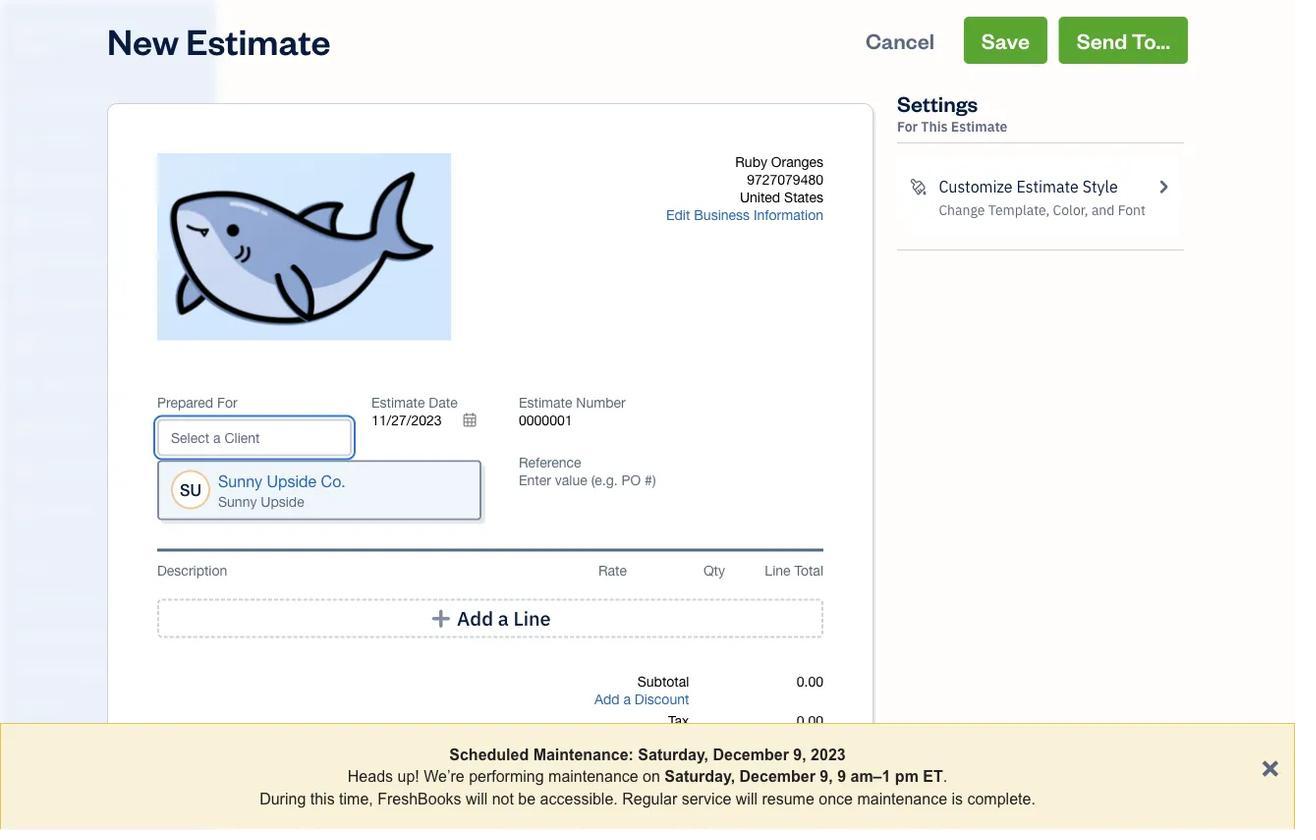 Task type: locate. For each thing, give the bounding box(es) containing it.
send
[[1077, 26, 1128, 54]]

and down style
[[1092, 201, 1115, 219]]

will right service
[[736, 790, 758, 808]]

1 vertical spatial settings
[[15, 699, 60, 715]]

this
[[310, 790, 335, 808]]

send to...
[[1077, 26, 1170, 54]]

ruby for ruby oranges owner
[[16, 18, 50, 37]]

9, left the 2023
[[793, 746, 807, 764]]

saturday, up on
[[638, 746, 709, 764]]

total right qty
[[795, 562, 824, 579]]

upside down "client"
[[261, 494, 304, 510]]

ruby up united
[[735, 154, 768, 170]]

0 vertical spatial december
[[713, 746, 789, 764]]

line
[[765, 562, 791, 579], [513, 606, 551, 632]]

0 horizontal spatial maintenance
[[548, 768, 638, 786]]

for inside settings for this estimate
[[897, 117, 918, 136]]

et
[[923, 768, 943, 786]]

cancel
[[866, 26, 935, 54]]

apps link
[[5, 545, 210, 580]]

1 vertical spatial saturday,
[[665, 768, 735, 786]]

1 vertical spatial maintenance
[[857, 790, 947, 808]]

sunny right create on the left bottom of page
[[218, 473, 262, 491]]

for right prepared
[[217, 394, 238, 411]]

1 vertical spatial and
[[48, 627, 68, 643]]

members
[[48, 590, 100, 606]]

2023
[[811, 746, 846, 764]]

1 horizontal spatial line
[[765, 562, 791, 579]]

and
[[1092, 201, 1115, 219], [48, 627, 68, 643]]

a inside subtotal add a discount tax
[[624, 691, 631, 707]]

1 horizontal spatial add
[[594, 691, 620, 707]]

settings up this
[[897, 89, 978, 117]]

dashboard image
[[13, 87, 36, 107]]

a
[[221, 465, 229, 481], [498, 606, 509, 632], [624, 691, 631, 707]]

subtotal add a discount tax
[[594, 673, 689, 729]]

1 vertical spatial ruby
[[735, 154, 768, 170]]

1 horizontal spatial for
[[897, 117, 918, 136]]

0 horizontal spatial for
[[217, 394, 238, 411]]

and right items
[[48, 627, 68, 643]]

line total
[[765, 562, 824, 579]]

ruby oranges 9727079480 united states edit business information
[[666, 154, 824, 223]]

1 horizontal spatial ruby
[[735, 154, 768, 170]]

create a client
[[177, 465, 268, 481]]

a for add
[[498, 606, 509, 632]]

0 horizontal spatial plus image
[[157, 465, 173, 482]]

9, left 9
[[820, 768, 833, 786]]

sunny down "client"
[[218, 494, 257, 510]]

settings
[[897, 89, 978, 117], [15, 699, 60, 715]]

ruby up owner
[[16, 18, 50, 37]]

total for estimate
[[621, 751, 650, 767]]

add
[[457, 606, 493, 632], [594, 691, 620, 707]]

edit business information button
[[666, 206, 824, 224]]

9
[[837, 768, 846, 786]]

0 vertical spatial maintenance
[[548, 768, 638, 786]]

bank connections link
[[5, 655, 210, 689]]

estimate
[[186, 17, 331, 63], [951, 117, 1008, 136], [1017, 176, 1079, 197], [371, 394, 425, 411], [519, 394, 572, 411], [563, 751, 617, 767]]

plus image inside add a line button
[[430, 609, 452, 629]]

maintenance down the maintenance: on the left bottom of page
[[548, 768, 638, 786]]

2 sunny from the top
[[218, 494, 257, 510]]

0 vertical spatial total
[[795, 562, 824, 579]]

1 vertical spatial total
[[621, 751, 650, 767]]

0 vertical spatial ruby
[[16, 18, 50, 37]]

chevronright image
[[1154, 175, 1172, 199]]

1 vertical spatial december
[[740, 768, 816, 786]]

december
[[713, 746, 789, 764], [740, 768, 816, 786]]

and inside items and services link
[[48, 627, 68, 643]]

1 vertical spatial add
[[594, 691, 620, 707]]

1 horizontal spatial total
[[795, 562, 824, 579]]

1 vertical spatial sunny
[[218, 494, 257, 510]]

ruby
[[16, 18, 50, 37], [735, 154, 768, 170]]

team
[[15, 590, 46, 606]]

plus image left su
[[157, 465, 173, 482]]

plus image
[[157, 465, 173, 482], [430, 609, 452, 629]]

0 vertical spatial a
[[221, 465, 229, 481]]

1 horizontal spatial 9,
[[820, 768, 833, 786]]

for left this
[[897, 117, 918, 136]]

heads
[[348, 768, 393, 786]]

line inside button
[[513, 606, 551, 632]]

ruby inside ruby oranges owner
[[16, 18, 50, 37]]

new estimate
[[107, 17, 331, 63]]

information
[[754, 207, 824, 223]]

Estimate date in MM/DD/YYYY format text field
[[371, 412, 489, 429]]

oranges inside ruby oranges owner
[[53, 18, 108, 37]]

upside left co.
[[267, 473, 317, 491]]

subtotal
[[638, 673, 689, 690]]

1 horizontal spatial settings
[[897, 89, 978, 117]]

save
[[982, 26, 1030, 54]]

oranges up 9727079480
[[771, 154, 824, 170]]

united
[[740, 189, 781, 205]]

a inside button
[[498, 606, 509, 632]]

usd
[[657, 751, 686, 767]]

add a line button
[[157, 599, 824, 639]]

1 horizontal spatial a
[[498, 606, 509, 632]]

up!
[[398, 768, 419, 786]]

new
[[107, 17, 179, 63]]

1 vertical spatial 9,
[[820, 768, 833, 786]]

upside
[[267, 473, 317, 491], [261, 494, 304, 510]]

settings for settings for this estimate
[[897, 89, 978, 117]]

add a line
[[457, 606, 551, 632]]

settings down bank
[[15, 699, 60, 715]]

maintenance
[[548, 768, 638, 786], [857, 790, 947, 808]]

0 vertical spatial oranges
[[53, 18, 108, 37]]

ruby inside ruby oranges 9727079480 united states edit business information
[[735, 154, 768, 170]]

2 horizontal spatial a
[[624, 691, 631, 707]]

create
[[177, 465, 218, 481]]

saturday,
[[638, 746, 709, 764], [665, 768, 735, 786]]

plus image left add a line
[[430, 609, 452, 629]]

2 vertical spatial a
[[624, 691, 631, 707]]

0 horizontal spatial total
[[621, 751, 650, 767]]

will left not
[[466, 790, 488, 808]]

0 vertical spatial for
[[897, 117, 918, 136]]

0 horizontal spatial 9,
[[793, 746, 807, 764]]

reference
[[519, 454, 581, 470]]

1 vertical spatial 0.00
[[797, 713, 824, 729]]

1 vertical spatial upside
[[261, 494, 304, 510]]

items
[[15, 627, 45, 643]]

0 horizontal spatial will
[[466, 790, 488, 808]]

0 vertical spatial settings
[[897, 89, 978, 117]]

2 will from the left
[[736, 790, 758, 808]]

0 horizontal spatial add
[[457, 606, 493, 632]]

settings link
[[5, 691, 210, 725]]

1 horizontal spatial oranges
[[771, 154, 824, 170]]

1 horizontal spatial maintenance
[[857, 790, 947, 808]]

1 vertical spatial a
[[498, 606, 509, 632]]

co.
[[321, 473, 346, 491]]

settings inside settings for this estimate
[[897, 89, 978, 117]]

ruby for ruby oranges 9727079480 united states edit business information
[[735, 154, 768, 170]]

0 horizontal spatial settings
[[15, 699, 60, 715]]

total left (
[[621, 751, 650, 767]]

0 vertical spatial add
[[457, 606, 493, 632]]

0 horizontal spatial ruby
[[16, 18, 50, 37]]

saturday, down )
[[665, 768, 735, 786]]

× button
[[1261, 748, 1280, 785]]

edit
[[666, 207, 690, 223]]

0 vertical spatial upside
[[267, 473, 317, 491]]

am–1
[[851, 768, 891, 786]]

Reference Number text field
[[519, 472, 657, 489]]

×
[[1261, 748, 1280, 785]]

0 horizontal spatial oranges
[[53, 18, 108, 37]]

1 vertical spatial for
[[217, 394, 238, 411]]

oranges inside ruby oranges 9727079480 united states edit business information
[[771, 154, 824, 170]]

delete
[[258, 240, 305, 260]]

1 vertical spatial plus image
[[430, 609, 452, 629]]

0 horizontal spatial line
[[513, 606, 551, 632]]

change template, color, and font
[[939, 201, 1146, 219]]

0 vertical spatial sunny
[[218, 473, 262, 491]]

0 horizontal spatial and
[[48, 627, 68, 643]]

1 horizontal spatial will
[[736, 790, 758, 808]]

1 vertical spatial line
[[513, 606, 551, 632]]

0 vertical spatial and
[[1092, 201, 1115, 219]]

main element
[[0, 0, 265, 830]]

for
[[897, 117, 918, 136], [217, 394, 238, 411]]

a inside 'button'
[[221, 465, 229, 481]]

scheduled maintenance: saturday, december 9, 2023 heads up! we're performing maintenance on saturday, december 9, 9 am–1 pm et . during this time, freshbooks will not be accessible. regular service will resume once maintenance is complete.
[[260, 746, 1036, 808]]

pm
[[895, 768, 919, 786]]

maintenance down pm
[[857, 790, 947, 808]]

0 vertical spatial plus image
[[157, 465, 173, 482]]

settings inside 'link'
[[15, 699, 60, 715]]

timer image
[[13, 376, 36, 396]]

once
[[819, 790, 853, 808]]

december up resume
[[740, 768, 816, 786]]

add a discount button
[[594, 691, 689, 708]]

0 horizontal spatial a
[[221, 465, 229, 481]]

oranges up owner
[[53, 18, 108, 37]]

oranges for ruby oranges owner
[[53, 18, 108, 37]]

client image
[[13, 129, 36, 148]]

9,
[[793, 746, 807, 764], [820, 768, 833, 786]]

0 vertical spatial 0.00
[[797, 673, 824, 690]]

sunny
[[218, 473, 262, 491], [218, 494, 257, 510]]

0 vertical spatial line
[[765, 562, 791, 579]]

prepared
[[157, 394, 213, 411]]

1 will from the left
[[466, 790, 488, 808]]

1 horizontal spatial plus image
[[430, 609, 452, 629]]

december left $0.00
[[713, 746, 789, 764]]

expense image
[[13, 294, 36, 314]]

a for create
[[221, 465, 229, 481]]

1 vertical spatial oranges
[[771, 154, 824, 170]]

will
[[466, 790, 488, 808], [736, 790, 758, 808]]

invoice image
[[13, 211, 36, 231]]



Task type: vqa. For each thing, say whether or not it's contained in the screenshot.
Bank Connections link
yes



Task type: describe. For each thing, give the bounding box(es) containing it.
service
[[682, 790, 732, 808]]

delete image
[[258, 240, 353, 260]]

states
[[784, 189, 824, 205]]

Enter an Estimate # text field
[[519, 412, 573, 429]]

add inside subtotal add a discount tax
[[594, 691, 620, 707]]

discount
[[635, 691, 689, 707]]

rate
[[598, 562, 627, 579]]

1 0.00 from the top
[[797, 673, 824, 690]]

number
[[576, 394, 626, 411]]

Client text field
[[159, 421, 350, 455]]

to...
[[1132, 26, 1170, 54]]

estimate image
[[13, 170, 36, 190]]

estimate number
[[519, 394, 626, 411]]

this
[[921, 117, 948, 136]]

estimate total ( usd )
[[563, 751, 689, 767]]

scheduled
[[449, 746, 529, 764]]

save button
[[964, 17, 1048, 64]]

image
[[309, 240, 353, 260]]

items and services
[[15, 627, 118, 643]]

we're
[[424, 768, 465, 786]]

2 0.00 from the top
[[797, 713, 824, 729]]

apps
[[15, 554, 44, 570]]

description
[[157, 562, 227, 579]]

payment image
[[13, 253, 36, 272]]

color,
[[1053, 201, 1089, 219]]

services
[[71, 627, 118, 643]]

on
[[643, 768, 660, 786]]

maintenance:
[[533, 746, 634, 764]]

create a client button
[[157, 465, 268, 482]]

complete.
[[968, 790, 1036, 808]]

1 sunny from the top
[[218, 473, 262, 491]]

during
[[260, 790, 306, 808]]

performing
[[469, 768, 544, 786]]

1 horizontal spatial and
[[1092, 201, 1115, 219]]

plus image for add a line
[[430, 609, 452, 629]]

qty
[[704, 562, 725, 579]]

paintbrush image
[[909, 175, 927, 199]]

be
[[518, 790, 536, 808]]

not
[[492, 790, 514, 808]]

style
[[1083, 176, 1118, 197]]

template,
[[988, 201, 1050, 219]]

tax
[[668, 713, 689, 729]]

client
[[233, 465, 268, 481]]

× dialog
[[0, 723, 1295, 830]]

team members link
[[5, 582, 210, 616]]

$0.00
[[789, 751, 824, 767]]

total for line
[[795, 562, 824, 579]]

0 vertical spatial saturday,
[[638, 746, 709, 764]]

cancel button
[[848, 17, 952, 64]]

freshbooks
[[378, 790, 461, 808]]

regular
[[622, 790, 677, 808]]

font
[[1118, 201, 1146, 219]]

chart image
[[13, 459, 36, 479]]

owner
[[16, 39, 55, 55]]

items and services link
[[5, 618, 210, 653]]

notes
[[157, 814, 194, 830]]

for for settings
[[897, 117, 918, 136]]

plus image for create a client
[[157, 465, 173, 482]]

0 vertical spatial 9,
[[793, 746, 807, 764]]

(
[[654, 751, 657, 767]]

ruby oranges owner
[[16, 18, 108, 55]]

.
[[943, 768, 948, 786]]

)
[[686, 751, 689, 767]]

estimate date
[[371, 394, 458, 411]]

accessible.
[[540, 790, 618, 808]]

sunny upside co. sunny upside
[[218, 473, 346, 510]]

date
[[429, 394, 458, 411]]

oranges for ruby oranges 9727079480 united states edit business information
[[771, 154, 824, 170]]

change
[[939, 201, 985, 219]]

9727079480
[[747, 171, 824, 188]]

send to... button
[[1059, 17, 1188, 64]]

business
[[694, 207, 750, 223]]

money image
[[13, 418, 36, 437]]

connections
[[45, 663, 115, 679]]

add inside button
[[457, 606, 493, 632]]

estimate inside settings for this estimate
[[951, 117, 1008, 136]]

customize
[[939, 176, 1013, 197]]

bank connections
[[15, 663, 115, 679]]

time,
[[339, 790, 373, 808]]

su
[[180, 481, 201, 499]]

project image
[[13, 335, 36, 355]]

is
[[952, 790, 963, 808]]

report image
[[13, 500, 36, 520]]

for for prepared
[[217, 394, 238, 411]]

team members
[[15, 590, 100, 606]]

customize estimate style
[[939, 176, 1118, 197]]

bank
[[15, 663, 43, 679]]

settings for settings
[[15, 699, 60, 715]]

settings for this estimate
[[897, 89, 1008, 136]]

resume
[[762, 790, 815, 808]]

su list box
[[159, 463, 480, 519]]



